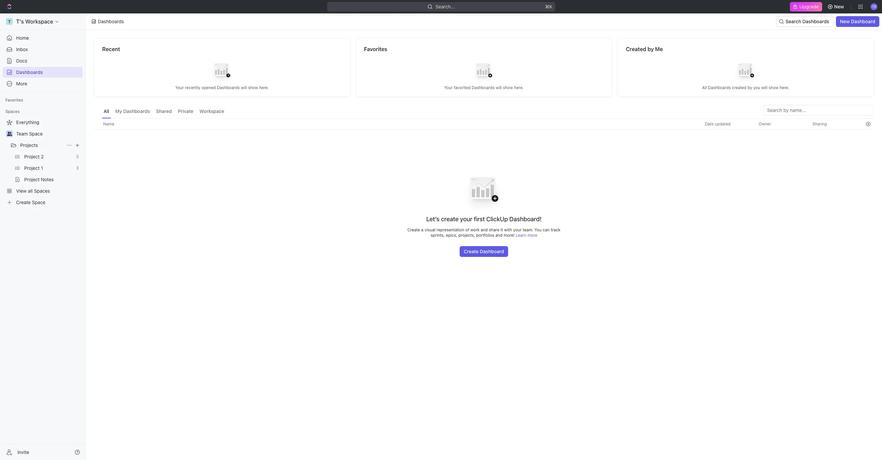 Task type: locate. For each thing, give the bounding box(es) containing it.
1 horizontal spatial dashboard
[[852, 19, 876, 24]]

by left me
[[648, 46, 654, 52]]

1 horizontal spatial all
[[703, 85, 707, 90]]

project notes link
[[24, 174, 81, 185]]

1 here. from the left
[[259, 85, 269, 90]]

and down it
[[496, 233, 503, 238]]

dashboards right favorited
[[472, 85, 495, 90]]

create inside button
[[464, 249, 479, 254]]

let's create your first clickup dashboard! row
[[94, 168, 875, 257]]

create down the view
[[16, 200, 31, 205]]

1 vertical spatial 3
[[76, 166, 79, 171]]

tb button
[[869, 1, 880, 12]]

2 horizontal spatial show
[[769, 85, 779, 90]]

dashboards up more
[[16, 69, 43, 75]]

create down projects,
[[464, 249, 479, 254]]

tb
[[872, 4, 877, 9]]

project
[[24, 154, 40, 160], [24, 165, 40, 171], [24, 177, 40, 182]]

private
[[178, 108, 194, 114]]

1 your from the left
[[175, 85, 184, 90]]

search...
[[436, 4, 455, 9]]

your left favorited
[[444, 85, 453, 90]]

0 horizontal spatial favorites
[[5, 98, 23, 103]]

2 horizontal spatial here.
[[780, 85, 790, 90]]

2 will from the left
[[496, 85, 502, 90]]

1 horizontal spatial your
[[514, 227, 522, 233]]

create inside create a visual representation of work and share it with your team. you can track sprints, epics, projects, portfolios and more!
[[408, 227, 420, 233]]

new for new dashboard
[[841, 19, 850, 24]]

create inside tree
[[16, 200, 31, 205]]

0 vertical spatial and
[[481, 227, 488, 233]]

create
[[441, 216, 459, 223]]

new dashboard
[[841, 19, 876, 24]]

your up of
[[460, 216, 473, 223]]

by left you
[[748, 85, 753, 90]]

1 vertical spatial project
[[24, 165, 40, 171]]

sprints,
[[431, 233, 445, 238]]

recent
[[102, 46, 120, 52]]

create dashboard button
[[460, 246, 508, 257]]

created by me
[[626, 46, 663, 52]]

1 vertical spatial all
[[104, 108, 109, 114]]

no created by me dashboards image
[[733, 58, 760, 85]]

project up view all spaces
[[24, 177, 40, 182]]

create space
[[16, 200, 45, 205]]

3 right "project 2" "link"
[[76, 154, 79, 159]]

dashboards right my at the left of page
[[123, 108, 150, 114]]

2 project from the top
[[24, 165, 40, 171]]

your
[[460, 216, 473, 223], [514, 227, 522, 233]]

project left 1
[[24, 165, 40, 171]]

spaces inside "link"
[[34, 188, 50, 194]]

space for create space
[[32, 200, 45, 205]]

let's create your first clickup dashboard! table
[[94, 118, 875, 257]]

1 vertical spatial and
[[496, 233, 503, 238]]

dashboards
[[98, 19, 124, 24], [803, 19, 830, 24], [16, 69, 43, 75], [217, 85, 240, 90], [472, 85, 495, 90], [709, 85, 731, 90], [123, 108, 150, 114]]

upgrade link
[[791, 2, 823, 11]]

0 horizontal spatial show
[[248, 85, 258, 90]]

1 vertical spatial your
[[514, 227, 522, 233]]

t's
[[16, 19, 24, 25]]

1 horizontal spatial show
[[503, 85, 513, 90]]

dashboards up 'recent'
[[98, 19, 124, 24]]

recently
[[185, 85, 200, 90]]

space
[[29, 131, 43, 137], [32, 200, 45, 205]]

3 will from the left
[[762, 85, 768, 90]]

0 vertical spatial by
[[648, 46, 654, 52]]

projects link
[[20, 140, 64, 151]]

shared
[[156, 108, 172, 114]]

tree containing everything
[[3, 117, 83, 208]]

1 horizontal spatial spaces
[[34, 188, 50, 194]]

2 3 from the top
[[76, 166, 79, 171]]

2 horizontal spatial will
[[762, 85, 768, 90]]

your
[[175, 85, 184, 90], [444, 85, 453, 90]]

workspace down opened
[[200, 108, 224, 114]]

my dashboards button
[[114, 105, 152, 118]]

0 horizontal spatial spaces
[[5, 109, 20, 114]]

spaces
[[5, 109, 20, 114], [34, 188, 50, 194]]

2 horizontal spatial create
[[464, 249, 479, 254]]

2 vertical spatial create
[[464, 249, 479, 254]]

learn more link
[[516, 233, 538, 238]]

1 vertical spatial favorites
[[5, 98, 23, 103]]

project inside "link"
[[24, 154, 40, 160]]

1 horizontal spatial create
[[408, 227, 420, 233]]

new
[[835, 4, 845, 9], [841, 19, 850, 24]]

new down new button
[[841, 19, 850, 24]]

0 vertical spatial workspace
[[25, 19, 53, 25]]

let's create your first clickup dashboard!
[[427, 216, 542, 223]]

create dashboard
[[464, 249, 504, 254]]

1 horizontal spatial your
[[444, 85, 453, 90]]

0 horizontal spatial your
[[460, 216, 473, 223]]

1 vertical spatial new
[[841, 19, 850, 24]]

2 your from the left
[[444, 85, 453, 90]]

0 horizontal spatial all
[[104, 108, 109, 114]]

all inside all button
[[104, 108, 109, 114]]

learn
[[516, 233, 527, 238]]

favorites button
[[3, 96, 26, 104]]

dashboards down the upgrade
[[803, 19, 830, 24]]

can
[[543, 227, 550, 233]]

0 vertical spatial create
[[16, 200, 31, 205]]

1 vertical spatial workspace
[[200, 108, 224, 114]]

workspace button
[[198, 105, 226, 118]]

1 vertical spatial create
[[408, 227, 420, 233]]

1 horizontal spatial and
[[496, 233, 503, 238]]

dashboard inside button
[[852, 19, 876, 24]]

dashboard
[[852, 19, 876, 24], [480, 249, 504, 254]]

your up the 'learn'
[[514, 227, 522, 233]]

favorites
[[364, 46, 388, 52], [5, 98, 23, 103]]

spaces down favorites button
[[5, 109, 20, 114]]

date
[[705, 121, 714, 126]]

0 horizontal spatial here.
[[259, 85, 269, 90]]

0 vertical spatial dashboard
[[852, 19, 876, 24]]

workspace inside sidebar navigation
[[25, 19, 53, 25]]

1 project from the top
[[24, 154, 40, 160]]

notes
[[41, 177, 54, 182]]

3 show from the left
[[769, 85, 779, 90]]

3 up "project notes" link in the left of the page
[[76, 166, 79, 171]]

3 project from the top
[[24, 177, 40, 182]]

t's workspace, , element
[[6, 18, 13, 25]]

docs link
[[3, 56, 83, 66]]

space down view all spaces "link"
[[32, 200, 45, 205]]

updated
[[715, 121, 731, 126]]

project notes
[[24, 177, 54, 182]]

0 horizontal spatial by
[[648, 46, 654, 52]]

created
[[732, 85, 747, 90]]

of
[[466, 227, 470, 233]]

0 vertical spatial your
[[460, 216, 473, 223]]

dashboards inside the "my dashboards" button
[[123, 108, 150, 114]]

1 horizontal spatial favorites
[[364, 46, 388, 52]]

0 vertical spatial project
[[24, 154, 40, 160]]

dashboards inside search dashboards button
[[803, 19, 830, 24]]

1 will from the left
[[241, 85, 247, 90]]

dashboard inside button
[[480, 249, 504, 254]]

space down everything link
[[29, 131, 43, 137]]

0 horizontal spatial dashboard
[[480, 249, 504, 254]]

1 vertical spatial spaces
[[34, 188, 50, 194]]

tab list
[[102, 105, 226, 118]]

1 horizontal spatial here.
[[514, 85, 524, 90]]

1 horizontal spatial workspace
[[200, 108, 224, 114]]

project for project 2
[[24, 154, 40, 160]]

dashboard down tb dropdown button
[[852, 19, 876, 24]]

dashboard!
[[510, 216, 542, 223]]

by
[[648, 46, 654, 52], [748, 85, 753, 90]]

1 horizontal spatial by
[[748, 85, 753, 90]]

2 vertical spatial project
[[24, 177, 40, 182]]

row
[[94, 118, 875, 130]]

dashboard for create dashboard
[[480, 249, 504, 254]]

dashboards link
[[3, 67, 83, 78]]

spaces up create space link
[[34, 188, 50, 194]]

0 vertical spatial all
[[703, 85, 707, 90]]

show
[[248, 85, 258, 90], [503, 85, 513, 90], [769, 85, 779, 90]]

create left a
[[408, 227, 420, 233]]

you
[[754, 85, 761, 90]]

project 1
[[24, 165, 43, 171]]

new for new
[[835, 4, 845, 9]]

0 vertical spatial 3
[[76, 154, 79, 159]]

1 vertical spatial space
[[32, 200, 45, 205]]

search dashboards button
[[777, 16, 834, 27]]

your left recently
[[175, 85, 184, 90]]

1 vertical spatial by
[[748, 85, 753, 90]]

1 horizontal spatial will
[[496, 85, 502, 90]]

1 3 from the top
[[76, 154, 79, 159]]

workspace up "home" link
[[25, 19, 53, 25]]

dashboard down portfolios
[[480, 249, 504, 254]]

0 vertical spatial space
[[29, 131, 43, 137]]

3 for 1
[[76, 166, 79, 171]]

workspace inside button
[[200, 108, 224, 114]]

opened
[[202, 85, 216, 90]]

0 horizontal spatial will
[[241, 85, 247, 90]]

no favorited dashboards image
[[471, 58, 498, 85]]

team
[[16, 131, 28, 137]]

3 for 2
[[76, 154, 79, 159]]

1 show from the left
[[248, 85, 258, 90]]

0 vertical spatial new
[[835, 4, 845, 9]]

create for create dashboard
[[464, 249, 479, 254]]

0 horizontal spatial your
[[175, 85, 184, 90]]

0 vertical spatial favorites
[[364, 46, 388, 52]]

docs
[[16, 58, 27, 64]]

your for recent
[[175, 85, 184, 90]]

search dashboards
[[786, 19, 830, 24]]

create a visual representation of work and share it with your team. you can track sprints, epics, projects, portfolios and more!
[[408, 227, 561, 238]]

and up portfolios
[[481, 227, 488, 233]]

0 horizontal spatial workspace
[[25, 19, 53, 25]]

1 vertical spatial dashboard
[[480, 249, 504, 254]]

share
[[489, 227, 500, 233]]

project left 2
[[24, 154, 40, 160]]

here.
[[259, 85, 269, 90], [514, 85, 524, 90], [780, 85, 790, 90]]

2 here. from the left
[[514, 85, 524, 90]]

3
[[76, 154, 79, 159], [76, 166, 79, 171]]

first
[[474, 216, 485, 223]]

tree
[[3, 117, 83, 208]]

0 horizontal spatial create
[[16, 200, 31, 205]]

3 here. from the left
[[780, 85, 790, 90]]

1
[[41, 165, 43, 171]]

user group image
[[7, 132, 12, 136]]

new up new dashboard
[[835, 4, 845, 9]]

all
[[703, 85, 707, 90], [104, 108, 109, 114]]

will
[[241, 85, 247, 90], [496, 85, 502, 90], [762, 85, 768, 90]]



Task type: describe. For each thing, give the bounding box(es) containing it.
inbox
[[16, 46, 28, 52]]

favorites inside button
[[5, 98, 23, 103]]

all dashboards created by you will show here.
[[703, 85, 790, 90]]

dashboards left "created"
[[709, 85, 731, 90]]

more!
[[504, 233, 515, 238]]

dashboards right opened
[[217, 85, 240, 90]]

it
[[501, 227, 503, 233]]

clickup
[[487, 216, 508, 223]]

team space link
[[16, 129, 81, 139]]

sidebar navigation
[[0, 13, 87, 460]]

dashboard for new dashboard
[[852, 19, 876, 24]]

name
[[103, 121, 114, 126]]

let's
[[427, 216, 440, 223]]

create space link
[[3, 197, 81, 208]]

your inside create a visual representation of work and share it with your team. you can track sprints, epics, projects, portfolios and more!
[[514, 227, 522, 233]]

search
[[786, 19, 802, 24]]

invite
[[17, 449, 29, 455]]

tab list containing all
[[102, 105, 226, 118]]

t's workspace
[[16, 19, 53, 25]]

shared button
[[154, 105, 174, 118]]

sharing
[[813, 121, 828, 126]]

work
[[471, 227, 480, 233]]

created
[[626, 46, 647, 52]]

learn more
[[516, 233, 538, 238]]

projects,
[[459, 233, 475, 238]]

new button
[[825, 1, 849, 12]]

create for create space
[[16, 200, 31, 205]]

all for all
[[104, 108, 109, 114]]

home
[[16, 35, 29, 41]]

me
[[656, 46, 663, 52]]

everything link
[[3, 117, 81, 128]]

your recently opened dashboards will show here.
[[175, 85, 269, 90]]

a
[[421, 227, 424, 233]]

new dashboard button
[[836, 16, 880, 27]]

date updated button
[[701, 119, 735, 129]]

your favorited dashboards will show here.
[[444, 85, 524, 90]]

private button
[[176, 105, 195, 118]]

0 vertical spatial spaces
[[5, 109, 20, 114]]

everything
[[16, 119, 39, 125]]

view
[[16, 188, 27, 194]]

dashboards inside dashboards link
[[16, 69, 43, 75]]

t
[[8, 19, 11, 24]]

project for project 1
[[24, 165, 40, 171]]

0 horizontal spatial and
[[481, 227, 488, 233]]

more button
[[3, 78, 83, 89]]

2 show from the left
[[503, 85, 513, 90]]

representation
[[437, 227, 465, 233]]

favorited
[[454, 85, 471, 90]]

more
[[16, 81, 27, 86]]

tree inside sidebar navigation
[[3, 117, 83, 208]]

team.
[[523, 227, 534, 233]]

visual
[[425, 227, 436, 233]]

with
[[504, 227, 512, 233]]

2
[[41, 154, 44, 160]]

create for create a visual representation of work and share it with your team. you can track sprints, epics, projects, portfolios and more!
[[408, 227, 420, 233]]

no recent dashboards image
[[209, 58, 236, 85]]

you
[[535, 227, 542, 233]]

my dashboards
[[115, 108, 150, 114]]

more
[[528, 233, 538, 238]]

no data image
[[463, 168, 505, 215]]

date updated
[[705, 121, 731, 126]]

projects
[[20, 142, 38, 148]]

all for all dashboards created by you will show here.
[[703, 85, 707, 90]]

space for team space
[[29, 131, 43, 137]]

project for project notes
[[24, 177, 40, 182]]

all button
[[102, 105, 111, 118]]

all
[[28, 188, 33, 194]]

project 2 link
[[24, 151, 74, 162]]

view all spaces link
[[3, 186, 81, 197]]

project 2
[[24, 154, 44, 160]]

view all spaces
[[16, 188, 50, 194]]

my
[[115, 108, 122, 114]]

owner
[[759, 121, 772, 126]]

inbox link
[[3, 44, 83, 55]]

track
[[551, 227, 561, 233]]

team space
[[16, 131, 43, 137]]

Search by name... text field
[[768, 105, 871, 115]]

your for favorites
[[444, 85, 453, 90]]

row containing name
[[94, 118, 875, 130]]

upgrade
[[800, 4, 819, 9]]

home link
[[3, 33, 83, 43]]

epics,
[[446, 233, 458, 238]]

project 1 link
[[24, 163, 74, 174]]

portfolios
[[477, 233, 495, 238]]

⌘k
[[545, 4, 553, 9]]



Task type: vqa. For each thing, say whether or not it's contained in the screenshot.


